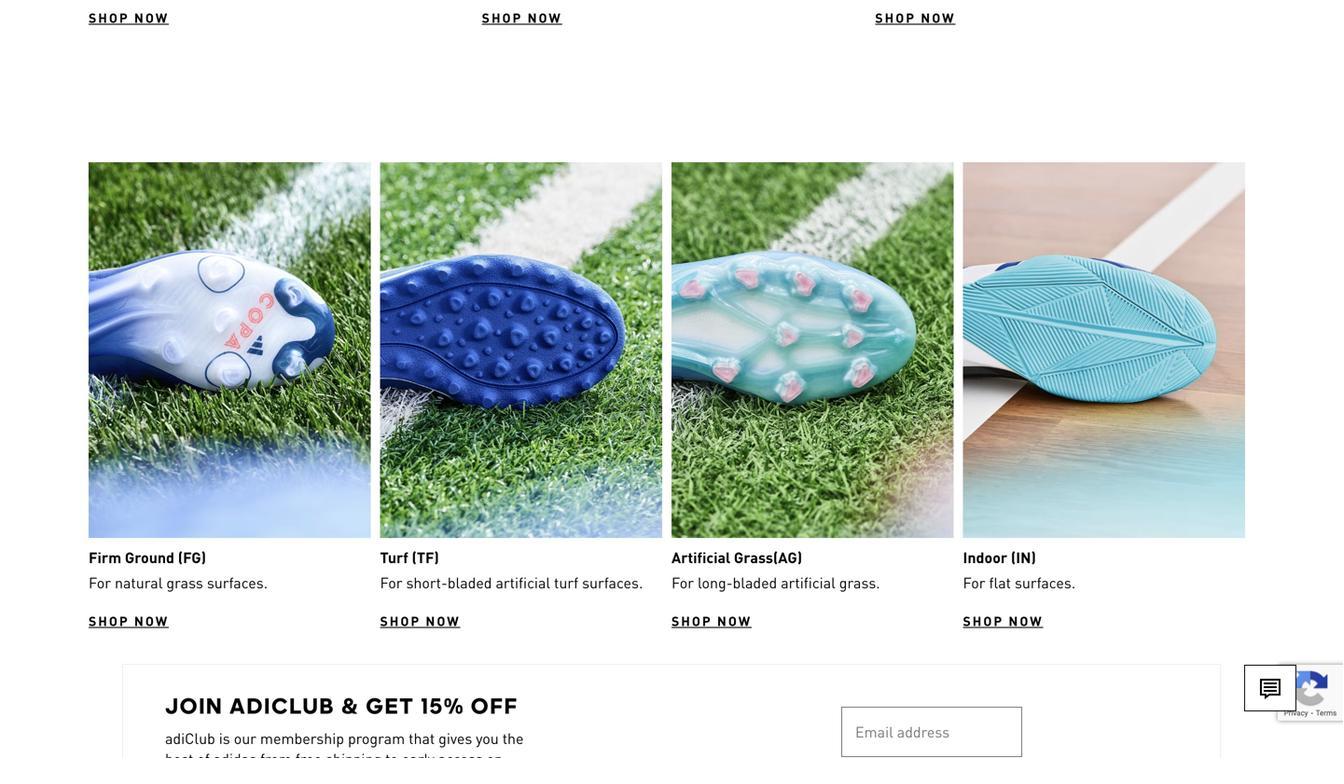 Task type: locate. For each thing, give the bounding box(es) containing it.
for inside indoor (in) for flat surfaces.
[[963, 573, 985, 592]]

1 artificial from the left
[[496, 573, 550, 592]]

adiclub
[[230, 693, 335, 719]]

2 horizontal spatial surfaces.
[[1015, 573, 1076, 592]]

4 for from the left
[[963, 573, 985, 592]]

indoor (in) for flat surfaces.
[[963, 548, 1076, 592]]

artificial inside turf (tf) for short-bladed artificial turf surfaces.
[[496, 573, 550, 592]]

1 surfaces. from the left
[[207, 573, 268, 592]]

from
[[260, 749, 292, 758]]

for down artificial
[[672, 573, 694, 592]]

shop now button
[[89, 8, 169, 27], [482, 8, 562, 27], [875, 8, 956, 27], [89, 612, 169, 631], [380, 612, 460, 631], [672, 612, 752, 631], [963, 612, 1043, 631]]

for left flat
[[963, 573, 985, 592]]

  field
[[841, 707, 1022, 757]]

of
[[197, 749, 210, 758]]

artificial
[[496, 573, 550, 592], [781, 573, 836, 592]]

1 horizontal spatial bladed
[[733, 573, 777, 592]]

surfaces. down (in)
[[1015, 573, 1076, 592]]

free
[[295, 749, 322, 758]]

best
[[165, 749, 193, 758]]

grass(ag)
[[734, 548, 802, 567]]

surfaces. right grass
[[207, 573, 268, 592]]

surfaces. right the turf
[[582, 573, 643, 592]]

0 horizontal spatial bladed
[[447, 573, 492, 592]]

1 horizontal spatial artificial
[[781, 573, 836, 592]]

for
[[89, 573, 111, 592], [380, 573, 402, 592], [672, 573, 694, 592], [963, 573, 985, 592]]

1 bladed from the left
[[447, 573, 492, 592]]

0 horizontal spatial surfaces.
[[207, 573, 268, 592]]

shop now link
[[89, 0, 468, 41], [482, 0, 861, 41], [875, 0, 1254, 41]]

shop
[[89, 9, 129, 26], [482, 9, 523, 26], [875, 9, 916, 26], [89, 613, 129, 630], [380, 613, 421, 630], [672, 613, 712, 630], [963, 613, 1004, 630]]

shipping
[[326, 749, 382, 758]]

3 surfaces. from the left
[[1015, 573, 1076, 592]]

grass.
[[839, 573, 880, 592]]

surfaces. inside turf (tf) for short-bladed artificial turf surfaces.
[[582, 573, 643, 592]]

for for turf (tf) for short-bladed artificial turf surfaces.
[[380, 573, 402, 592]]

artificial grass(ag) for long-bladed artificial grass.
[[672, 548, 880, 592]]

shop now
[[89, 9, 169, 26], [482, 9, 562, 26], [875, 9, 956, 26], [89, 613, 169, 630], [380, 613, 460, 630], [672, 613, 752, 630], [963, 613, 1043, 630]]

(in)
[[1011, 548, 1036, 567]]

access
[[438, 749, 483, 758]]

adiclub
[[165, 729, 215, 748]]

2 horizontal spatial shop now link
[[875, 0, 1254, 41]]

for inside turf (tf) for short-bladed artificial turf surfaces.
[[380, 573, 402, 592]]

(tf)
[[412, 548, 439, 567]]

bladed inside artificial grass(ag) for long-bladed artificial grass.
[[733, 573, 777, 592]]

2 bladed from the left
[[733, 573, 777, 592]]

bladed for short-
[[447, 573, 492, 592]]

artificial
[[672, 548, 730, 567]]

artificial left the turf
[[496, 573, 550, 592]]

0 horizontal spatial artificial
[[496, 573, 550, 592]]

3 for from the left
[[672, 573, 694, 592]]

1 horizontal spatial shop now link
[[482, 0, 861, 41]]

0 horizontal spatial shop now link
[[89, 0, 468, 41]]

artificial inside artificial grass(ag) for long-bladed artificial grass.
[[781, 573, 836, 592]]

artificial down the grass(ag)
[[781, 573, 836, 592]]

for inside artificial grass(ag) for long-bladed artificial grass.
[[672, 573, 694, 592]]

1 horizontal spatial surfaces.
[[582, 573, 643, 592]]

for for indoor (in) for flat surfaces.
[[963, 573, 985, 592]]

bladed inside turf (tf) for short-bladed artificial turf surfaces.
[[447, 573, 492, 592]]

artificial for turf
[[496, 573, 550, 592]]

list
[[89, 162, 1254, 631]]

now
[[134, 9, 169, 26], [528, 9, 562, 26], [921, 9, 956, 26], [134, 613, 169, 630], [426, 613, 460, 630], [717, 613, 752, 630], [1009, 613, 1043, 630]]

grass
[[166, 573, 203, 592]]

1 for from the left
[[89, 573, 111, 592]]

surfaces. inside 'firm ground (fg) for natural grass surfaces.'
[[207, 573, 268, 592]]

you
[[476, 729, 499, 748]]

2 surfaces. from the left
[[582, 573, 643, 592]]

surfaces.
[[207, 573, 268, 592], [582, 573, 643, 592], [1015, 573, 1076, 592]]

2 shop now link from the left
[[482, 0, 861, 41]]

turf (tf) for short-bladed artificial turf surfaces.
[[380, 548, 643, 592]]

join adiclub & get 15% off
[[165, 693, 519, 719]]

2 artificial from the left
[[781, 573, 836, 592]]

bladed
[[447, 573, 492, 592], [733, 573, 777, 592]]

for down turf
[[380, 573, 402, 592]]

15%
[[421, 693, 465, 719]]

bladed for long-
[[733, 573, 777, 592]]

early
[[402, 749, 434, 758]]

2 for from the left
[[380, 573, 402, 592]]

to
[[385, 749, 398, 758]]

for down firm on the bottom of the page
[[89, 573, 111, 592]]



Task type: vqa. For each thing, say whether or not it's contained in the screenshot.
45
no



Task type: describe. For each thing, give the bounding box(es) containing it.
surfaces. inside indoor (in) for flat surfaces.
[[1015, 573, 1076, 592]]

is
[[219, 729, 230, 748]]

gives
[[438, 729, 472, 748]]

short-
[[406, 573, 447, 592]]

turf
[[380, 548, 408, 567]]

the
[[502, 729, 524, 748]]

adiclub is our membership program that gives you the best of adidas from free shipping to early access o
[[165, 729, 524, 758]]

natural
[[115, 573, 163, 592]]

get
[[366, 693, 415, 719]]

firm
[[89, 548, 121, 567]]

that
[[409, 729, 435, 748]]

1 shop now link from the left
[[89, 0, 468, 41]]

for for artificial grass(ag) for long-bladed artificial grass.
[[672, 573, 694, 592]]

3 shop now link from the left
[[875, 0, 1254, 41]]

firm ground (fg) for natural grass surfaces.
[[89, 548, 268, 592]]

off
[[471, 693, 519, 719]]

long-
[[698, 573, 733, 592]]

ground
[[125, 548, 174, 567]]

turf
[[554, 573, 578, 592]]

&
[[341, 693, 360, 719]]

program
[[348, 729, 405, 748]]

indoor
[[963, 548, 1007, 567]]

flat
[[989, 573, 1011, 592]]

for inside 'firm ground (fg) for natural grass surfaces.'
[[89, 573, 111, 592]]

(fg)
[[178, 548, 206, 567]]

join
[[165, 693, 223, 719]]

our
[[234, 729, 256, 748]]

membership
[[260, 729, 344, 748]]

list containing firm ground (fg)
[[89, 162, 1254, 631]]

adidas
[[213, 749, 256, 758]]

artificial for grass.
[[781, 573, 836, 592]]



